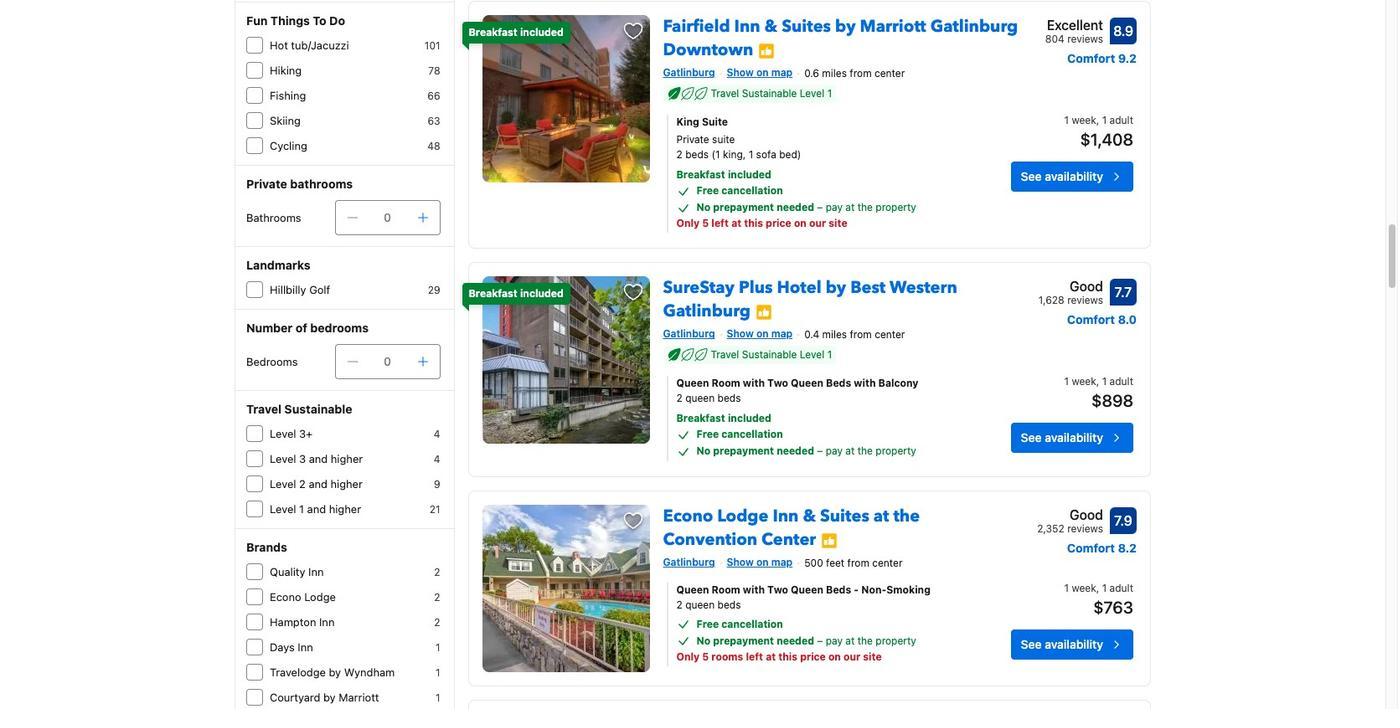 Task type: describe. For each thing, give the bounding box(es) containing it.
with for gatlinburg
[[743, 377, 765, 390]]

show for lodge
[[727, 557, 754, 569]]

availability for fairfield inn & suites by marriott gatlinburg downtown
[[1045, 169, 1104, 184]]

fishing
[[270, 89, 306, 102]]

free for fairfield inn & suites by marriott gatlinburg downtown
[[697, 185, 719, 197]]

reviews for surestay plus hotel by best western gatlinburg
[[1068, 295, 1104, 307]]

3 cancellation from the top
[[722, 619, 783, 631]]

queen room with two queen beds with balcony link
[[677, 376, 960, 392]]

only 5 rooms left at this price on our site
[[677, 651, 882, 664]]

500
[[805, 557, 823, 570]]

29
[[428, 284, 440, 297]]

3 – from the top
[[817, 635, 823, 648]]

level for level 1 and higher
[[270, 503, 296, 516]]

scored 7.7 element
[[1110, 279, 1137, 306]]

no for fairfield inn & suites by marriott gatlinburg downtown
[[697, 201, 711, 214]]

at down - on the right bottom of the page
[[846, 635, 855, 648]]

king suite
[[677, 116, 728, 128]]

suite
[[712, 134, 735, 146]]

see availability for econo lodge inn & suites at the convention center
[[1021, 638, 1104, 652]]

breakfast inside private suite 2 beds (1 king, 1 sofa bed) breakfast included
[[677, 169, 725, 181]]

courtyard
[[270, 691, 320, 705]]

lodge for econo lodge inn & suites at the convention center
[[718, 506, 769, 528]]

see availability for fairfield inn & suites by marriott gatlinburg downtown
[[1021, 169, 1104, 184]]

good element for surestay plus hotel by best western gatlinburg
[[1039, 277, 1104, 297]]

smoking
[[887, 584, 931, 597]]

king
[[677, 116, 699, 128]]

cancellation for plus
[[722, 428, 783, 441]]

21
[[430, 504, 440, 516]]

sustainable for &
[[742, 87, 797, 100]]

travel for surestay
[[711, 349, 739, 361]]

best
[[851, 277, 886, 300]]

3
[[299, 452, 306, 466]]

level 1 and higher
[[270, 503, 361, 516]]

queen room with two queen beds - non-smoking
[[677, 584, 931, 597]]

king,
[[723, 149, 746, 161]]

fun things to do
[[246, 13, 345, 28]]

48
[[427, 140, 440, 153]]

$898
[[1092, 392, 1134, 411]]

2,352
[[1038, 523, 1065, 536]]

bedrooms
[[310, 321, 369, 335]]

breakfast included for fairfield
[[469, 26, 564, 39]]

private bathrooms
[[246, 177, 353, 191]]

days inn
[[270, 641, 313, 654]]

prepayment for surestay plus hotel by best western gatlinburg
[[713, 445, 774, 458]]

2 inside private suite 2 beds (1 king, 1 sofa bed) breakfast included
[[677, 149, 683, 161]]

see availability link for surestay plus hotel by best western gatlinburg
[[1011, 423, 1134, 454]]

queen down the 0.4
[[791, 377, 824, 390]]

queen room with two queen beds - non-smoking link
[[677, 583, 960, 598]]

good for econo lodge inn & suites at the convention center
[[1070, 508, 1104, 523]]

scored 8.9 element
[[1110, 18, 1137, 45]]

beds inside private suite 2 beds (1 king, 1 sofa bed) breakfast included
[[686, 149, 709, 161]]

on for &
[[757, 66, 769, 79]]

3 no from the top
[[697, 635, 711, 648]]

bedrooms
[[246, 355, 298, 369]]

hampton
[[270, 616, 316, 629]]

0 for number of bedrooms
[[384, 354, 391, 369]]

comfort for econo lodge inn & suites at the convention center
[[1067, 542, 1115, 556]]

the up best
[[858, 201, 873, 214]]

queen down "500"
[[791, 584, 824, 597]]

scored 7.9 element
[[1110, 508, 1137, 535]]

at up best
[[846, 201, 855, 214]]

gatlinburg inside surestay plus hotel by best western gatlinburg
[[663, 300, 751, 323]]

cycling
[[270, 139, 307, 153]]

2 queen beds breakfast included
[[677, 392, 772, 425]]

the inside econo lodge inn & suites at the convention center
[[894, 506, 920, 528]]

surestay plus hotel by best western gatlinburg
[[663, 277, 958, 323]]

by inside surestay plus hotel by best western gatlinburg
[[826, 277, 846, 300]]

from for by
[[850, 67, 872, 80]]

lodge for econo lodge
[[304, 591, 336, 604]]

days
[[270, 641, 295, 654]]

travelodge
[[270, 666, 326, 680]]

adult for econo lodge inn & suites at the convention center
[[1110, 582, 1134, 595]]

econo lodge
[[270, 591, 336, 604]]

reviews for econo lodge inn & suites at the convention center
[[1068, 523, 1104, 536]]

tub/jacuzzi
[[291, 39, 349, 52]]

prepayment for fairfield inn & suites by marriott gatlinburg downtown
[[713, 201, 774, 214]]

1 vertical spatial our
[[844, 651, 861, 664]]

reviews for fairfield inn & suites by marriott gatlinburg downtown
[[1068, 33, 1104, 46]]

queen up 2 queen beds
[[677, 584, 709, 597]]

econo for econo lodge inn & suites at the convention center
[[663, 506, 713, 528]]

skiing
[[270, 114, 301, 127]]

adult for fairfield inn & suites by marriott gatlinburg downtown
[[1110, 114, 1134, 127]]

needed for &
[[777, 201, 814, 214]]

adult for surestay plus hotel by best western gatlinburg
[[1110, 376, 1134, 388]]

$1,408
[[1080, 130, 1134, 149]]

comfort for fairfield inn & suites by marriott gatlinburg downtown
[[1068, 51, 1116, 66]]

inn for hampton inn
[[319, 616, 335, 629]]

1 horizontal spatial price
[[800, 651, 826, 664]]

fairfield inn & suites by marriott gatlinburg downtown image
[[482, 15, 650, 183]]

brands
[[246, 540, 287, 555]]

and for 1
[[307, 503, 326, 516]]

hillbilly golf
[[270, 283, 330, 297]]

miles for by
[[822, 329, 847, 341]]

by inside the fairfield inn & suites by marriott gatlinburg downtown
[[835, 15, 856, 38]]

free cancellation for surestay plus hotel by best western gatlinburg
[[697, 428, 783, 441]]

gatlinburg for surestay plus hotel by best western gatlinburg
[[663, 328, 715, 341]]

0 vertical spatial left
[[712, 217, 729, 230]]

7.9
[[1115, 514, 1133, 529]]

8.2
[[1118, 542, 1137, 556]]

63
[[428, 115, 440, 127]]

do
[[329, 13, 345, 28]]

travelodge by wyndham
[[270, 666, 395, 680]]

0.4
[[805, 329, 820, 341]]

econo for econo lodge
[[270, 591, 301, 604]]

3 free from the top
[[697, 619, 719, 631]]

, for fairfield inn & suites by marriott gatlinburg downtown
[[1097, 114, 1100, 127]]

map for inn
[[772, 557, 793, 569]]

hillbilly
[[270, 283, 306, 297]]

and for 3
[[309, 452, 328, 466]]

availability for econo lodge inn & suites at the convention center
[[1045, 638, 1104, 652]]

hot
[[270, 39, 288, 52]]

$763
[[1094, 598, 1134, 618]]

king suite link
[[677, 115, 960, 130]]

to
[[313, 13, 327, 28]]

& inside econo lodge inn & suites at the convention center
[[803, 506, 816, 528]]

surestay plus hotel by best western gatlinburg image
[[482, 277, 650, 444]]

included inside private suite 2 beds (1 king, 1 sofa bed) breakfast included
[[728, 169, 772, 181]]

inn for fairfield inn & suites by marriott gatlinburg downtown
[[735, 15, 761, 38]]

on for inn
[[757, 557, 769, 569]]

room for lodge
[[712, 584, 741, 597]]

and for 2
[[309, 478, 328, 491]]

surestay
[[663, 277, 735, 300]]

map for &
[[772, 66, 793, 79]]

show on map for lodge
[[727, 557, 793, 569]]

plus
[[739, 277, 773, 300]]

2 queen beds
[[677, 599, 741, 612]]

of
[[296, 321, 307, 335]]

on up hotel
[[794, 217, 807, 230]]

0 horizontal spatial our
[[809, 217, 826, 230]]

0 for private bathrooms
[[384, 210, 391, 225]]

see availability for surestay plus hotel by best western gatlinburg
[[1021, 431, 1104, 445]]

cancellation for inn
[[722, 185, 783, 197]]

5 for rooms
[[702, 651, 709, 664]]

good 1,628 reviews
[[1039, 279, 1104, 307]]

queen up the '2 queen beds breakfast included'
[[677, 377, 709, 390]]

private for private bathrooms
[[246, 177, 287, 191]]

excellent
[[1047, 18, 1104, 33]]

map for hotel
[[772, 328, 793, 341]]

4 for level 3+
[[434, 428, 440, 441]]

breakfast inside the '2 queen beds breakfast included'
[[677, 413, 725, 425]]

things
[[271, 13, 310, 28]]

2 vertical spatial travel
[[246, 402, 282, 416]]

travel sustainable
[[246, 402, 352, 416]]

excellent element
[[1046, 15, 1104, 35]]

on for hotel
[[757, 328, 769, 341]]

9
[[434, 478, 440, 491]]

level down 0.6
[[800, 87, 825, 100]]

-
[[854, 584, 859, 597]]

inn for days inn
[[298, 641, 313, 654]]

3 prepayment from the top
[[713, 635, 774, 648]]

1 vertical spatial site
[[863, 651, 882, 664]]

1 vertical spatial this
[[779, 651, 798, 664]]

fairfield inn & suites by marriott gatlinburg downtown link
[[663, 9, 1018, 61]]

two for inn
[[768, 584, 788, 597]]

balcony
[[879, 377, 919, 390]]

78
[[428, 65, 440, 77]]

level for level 3+
[[270, 427, 296, 441]]

suite
[[702, 116, 728, 128]]

fairfield inn & suites by marriott gatlinburg downtown
[[663, 15, 1018, 61]]

hiking
[[270, 64, 302, 77]]

comfort 8.0
[[1067, 313, 1137, 327]]

3+
[[299, 427, 313, 441]]

week for fairfield inn & suites by marriott gatlinburg downtown
[[1072, 114, 1097, 127]]

2 vertical spatial sustainable
[[284, 402, 352, 416]]

, for econo lodge inn & suites at the convention center
[[1097, 582, 1100, 595]]

week for surestay plus hotel by best western gatlinburg
[[1072, 376, 1097, 388]]

quality inn
[[270, 566, 324, 579]]

on down queen room with two queen beds - non-smoking link
[[829, 651, 841, 664]]

(1
[[712, 149, 720, 161]]

3 property from the top
[[876, 635, 917, 648]]

surestay plus hotel by best western gatlinburg link
[[663, 270, 958, 323]]

only for only 5 left at this price on our site
[[677, 217, 700, 230]]

8.9
[[1114, 24, 1134, 39]]

golf
[[309, 283, 330, 297]]

at down queen room with two queen beds with balcony link
[[846, 445, 855, 458]]

the down non-
[[858, 635, 873, 648]]

marriott inside the fairfield inn & suites by marriott gatlinburg downtown
[[860, 15, 927, 38]]

9.2
[[1119, 51, 1137, 66]]

bathrooms
[[290, 177, 353, 191]]

econo lodge inn & suites at the convention center link
[[663, 499, 920, 552]]

private suite 2 beds (1 king, 1 sofa bed) breakfast included
[[677, 134, 801, 181]]

level for level 3 and higher
[[270, 452, 296, 466]]

level 3 and higher
[[270, 452, 363, 466]]

level 2 and higher
[[270, 478, 363, 491]]

1 week , 1 adult $1,408
[[1065, 114, 1134, 149]]

500 feet from center
[[805, 557, 903, 570]]

availability for surestay plus hotel by best western gatlinburg
[[1045, 431, 1104, 445]]

travel sustainable level 1 for hotel
[[711, 349, 832, 361]]

suites inside the fairfield inn & suites by marriott gatlinburg downtown
[[782, 15, 831, 38]]



Task type: vqa. For each thing, say whether or not it's contained in the screenshot.
'Breakfast'
yes



Task type: locate. For each thing, give the bounding box(es) containing it.
1 prepayment from the top
[[713, 201, 774, 214]]

2 – from the top
[[817, 445, 823, 458]]

econo inside econo lodge inn & suites at the convention center
[[663, 506, 713, 528]]

property for marriott
[[876, 201, 917, 214]]

1 vertical spatial 0
[[384, 354, 391, 369]]

0 vertical spatial show on map
[[727, 66, 793, 79]]

queen
[[677, 377, 709, 390], [791, 377, 824, 390], [677, 584, 709, 597], [791, 584, 824, 597]]

1 miles from the top
[[822, 67, 847, 80]]

at inside econo lodge inn & suites at the convention center
[[874, 506, 889, 528]]

2 vertical spatial property
[[876, 635, 917, 648]]

2 two from the top
[[768, 584, 788, 597]]

lodge up hampton inn at the bottom of page
[[304, 591, 336, 604]]

center
[[762, 529, 816, 552]]

1 , from the top
[[1097, 114, 1100, 127]]

1 vertical spatial good element
[[1038, 506, 1104, 526]]

1 vertical spatial breakfast included
[[469, 288, 564, 300]]

2 breakfast included from the top
[[469, 288, 564, 300]]

needed
[[777, 201, 814, 214], [777, 445, 814, 458], [777, 635, 814, 648]]

only up surestay
[[677, 217, 700, 230]]

1 property from the top
[[876, 201, 917, 214]]

non-
[[862, 584, 887, 597]]

cancellation up only 5 left at this price on our site
[[722, 185, 783, 197]]

good element for econo lodge inn & suites at the convention center
[[1038, 506, 1104, 526]]

no
[[697, 201, 711, 214], [697, 445, 711, 458], [697, 635, 711, 648]]

, inside 1 week , 1 adult $898
[[1097, 376, 1100, 388]]

adult inside 1 week , 1 adult $898
[[1110, 376, 1134, 388]]

0 vertical spatial room
[[712, 377, 741, 390]]

free down the '2 queen beds breakfast included'
[[697, 428, 719, 441]]

travel
[[711, 87, 739, 100], [711, 349, 739, 361], [246, 402, 282, 416]]

suites up 500 feet from center
[[820, 506, 870, 528]]

private down king
[[677, 134, 709, 146]]

2 5 from the top
[[702, 651, 709, 664]]

needed up only 5 rooms left at this price on our site
[[777, 635, 814, 648]]

3 , from the top
[[1097, 582, 1100, 595]]

0 vertical spatial &
[[765, 15, 778, 38]]

with for the
[[743, 584, 765, 597]]

1 no from the top
[[697, 201, 711, 214]]

1 vertical spatial good
[[1070, 508, 1104, 523]]

1 vertical spatial and
[[309, 478, 328, 491]]

included
[[520, 26, 564, 39], [728, 169, 772, 181], [520, 288, 564, 300], [728, 413, 772, 425]]

good up comfort 8.0
[[1070, 279, 1104, 295]]

0 vertical spatial only
[[677, 217, 700, 230]]

1 vertical spatial cancellation
[[722, 428, 783, 441]]

0 vertical spatial see availability
[[1021, 169, 1104, 184]]

adult inside 1 week , 1 adult $763
[[1110, 582, 1134, 595]]

queen room with two queen beds with balcony
[[677, 377, 919, 390]]

cancellation up rooms
[[722, 619, 783, 631]]

– for suites
[[817, 201, 823, 214]]

comfort down good 1,628 reviews
[[1067, 313, 1115, 327]]

2 free cancellation from the top
[[697, 428, 783, 441]]

0 vertical spatial beds
[[686, 149, 709, 161]]

private for private suite 2 beds (1 king, 1 sofa bed) breakfast included
[[677, 134, 709, 146]]

1 availability from the top
[[1045, 169, 1104, 184]]

3 see availability from the top
[[1021, 638, 1104, 652]]

on down plus
[[757, 328, 769, 341]]

number of bedrooms
[[246, 321, 369, 335]]

66
[[428, 90, 440, 102]]

adult up $898
[[1110, 376, 1134, 388]]

1 show from the top
[[727, 66, 754, 79]]

3 adult from the top
[[1110, 582, 1134, 595]]

1 vertical spatial map
[[772, 328, 793, 341]]

1 vertical spatial adult
[[1110, 376, 1134, 388]]

1 0 from the top
[[384, 210, 391, 225]]

1 week from the top
[[1072, 114, 1097, 127]]

2 vertical spatial beds
[[718, 599, 741, 612]]

1 see availability from the top
[[1021, 169, 1104, 184]]

private up the bathrooms on the left of the page
[[246, 177, 287, 191]]

marriott
[[860, 15, 927, 38], [339, 691, 379, 705]]

good up comfort 8.2
[[1070, 508, 1104, 523]]

good 2,352 reviews
[[1038, 508, 1104, 536]]

property for western
[[876, 445, 917, 458]]

higher down level 3 and higher
[[331, 478, 363, 491]]

inn up downtown
[[735, 15, 761, 38]]

0 vertical spatial needed
[[777, 201, 814, 214]]

see availability down 1 week , 1 adult $763
[[1021, 638, 1104, 652]]

by down travelodge by wyndham at the left of page
[[323, 691, 336, 705]]

& inside the fairfield inn & suites by marriott gatlinburg downtown
[[765, 15, 778, 38]]

1 horizontal spatial &
[[803, 506, 816, 528]]

101
[[425, 39, 440, 52]]

show for plus
[[727, 328, 754, 341]]

1 queen from the top
[[686, 392, 715, 405]]

1 only from the top
[[677, 217, 700, 230]]

hotel
[[777, 277, 822, 300]]

beds for best
[[826, 377, 852, 390]]

3 map from the top
[[772, 557, 793, 569]]

0.6
[[805, 67, 819, 80]]

comfort 9.2
[[1068, 51, 1137, 66]]

0 vertical spatial sustainable
[[742, 87, 797, 100]]

gatlinburg inside the fairfield inn & suites by marriott gatlinburg downtown
[[931, 15, 1018, 38]]

reviews
[[1068, 33, 1104, 46], [1068, 295, 1104, 307], [1068, 523, 1104, 536]]

adult up $1,408
[[1110, 114, 1134, 127]]

queen inside the '2 queen beds breakfast included'
[[686, 392, 715, 405]]

1 beds from the top
[[826, 377, 852, 390]]

0 horizontal spatial &
[[765, 15, 778, 38]]

8.0
[[1118, 313, 1137, 327]]

2 vertical spatial no
[[697, 635, 711, 648]]

level left 3+ at the bottom
[[270, 427, 296, 441]]

1 inside private suite 2 beds (1 king, 1 sofa bed) breakfast included
[[749, 149, 753, 161]]

1 adult from the top
[[1110, 114, 1134, 127]]

2 reviews from the top
[[1068, 295, 1104, 307]]

2 week from the top
[[1072, 376, 1097, 388]]

0.4 miles from center
[[805, 329, 905, 341]]

gatlinburg for econo lodge inn & suites at the convention center
[[663, 557, 715, 569]]

beds
[[826, 377, 852, 390], [826, 584, 852, 597]]

site up surestay plus hotel by best western gatlinburg link
[[829, 217, 848, 230]]

two down center
[[768, 584, 788, 597]]

adult
[[1110, 114, 1134, 127], [1110, 376, 1134, 388], [1110, 582, 1134, 595]]

3 show from the top
[[727, 557, 754, 569]]

2 cancellation from the top
[[722, 428, 783, 441]]

2 vertical spatial adult
[[1110, 582, 1134, 595]]

1 show on map from the top
[[727, 66, 793, 79]]

0 vertical spatial property
[[876, 201, 917, 214]]

by
[[835, 15, 856, 38], [826, 277, 846, 300], [329, 666, 341, 680], [323, 691, 336, 705]]

with down center
[[743, 584, 765, 597]]

1 vertical spatial pay
[[826, 445, 843, 458]]

beds inside the '2 queen beds breakfast included'
[[718, 392, 741, 405]]

show on map down center
[[727, 557, 793, 569]]

lodge up convention
[[718, 506, 769, 528]]

2 only from the top
[[677, 651, 700, 664]]

1 vertical spatial marriott
[[339, 691, 379, 705]]

included inside the '2 queen beds breakfast included'
[[728, 413, 772, 425]]

level up level 1 and higher
[[270, 478, 296, 491]]

0.6 miles from center
[[805, 67, 905, 80]]

suites
[[782, 15, 831, 38], [820, 506, 870, 528]]

1 see from the top
[[1021, 169, 1042, 184]]

1 no prepayment needed – pay at the property from the top
[[697, 201, 917, 214]]

breakfast included
[[469, 26, 564, 39], [469, 288, 564, 300]]

2 inside the '2 queen beds breakfast included'
[[677, 392, 683, 405]]

2 , from the top
[[1097, 376, 1100, 388]]

see for fairfield inn & suites by marriott gatlinburg downtown
[[1021, 169, 1042, 184]]

2 vertical spatial reviews
[[1068, 523, 1104, 536]]

this up plus
[[744, 217, 763, 230]]

2 no from the top
[[697, 445, 711, 458]]

downtown
[[663, 39, 753, 61]]

3 reviews from the top
[[1068, 523, 1104, 536]]

1 horizontal spatial left
[[746, 651, 763, 664]]

, inside 1 week , 1 adult $763
[[1097, 582, 1100, 595]]

1 vertical spatial no prepayment needed – pay at the property
[[697, 445, 917, 458]]

0 vertical spatial site
[[829, 217, 848, 230]]

2 vertical spatial comfort
[[1067, 542, 1115, 556]]

week up $898
[[1072, 376, 1097, 388]]

1 vertical spatial comfort
[[1067, 313, 1115, 327]]

and down level 3 and higher
[[309, 478, 328, 491]]

1 4 from the top
[[434, 428, 440, 441]]

1 two from the top
[[768, 377, 788, 390]]

1 vertical spatial price
[[800, 651, 826, 664]]

cancellation down the '2 queen beds breakfast included'
[[722, 428, 783, 441]]

2 show from the top
[[727, 328, 754, 341]]

0 horizontal spatial marriott
[[339, 691, 379, 705]]

reviews up comfort 8.0
[[1068, 295, 1104, 307]]

2 room from the top
[[712, 584, 741, 597]]

0 vertical spatial marriott
[[860, 15, 927, 38]]

2 needed from the top
[[777, 445, 814, 458]]

free cancellation
[[697, 185, 783, 197], [697, 428, 783, 441], [697, 619, 783, 631]]

1 vertical spatial property
[[876, 445, 917, 458]]

1 pay from the top
[[826, 201, 843, 214]]

2 vertical spatial availability
[[1045, 638, 1104, 652]]

good inside "good 2,352 reviews"
[[1070, 508, 1104, 523]]

1 week , 1 adult $898
[[1065, 376, 1134, 411]]

map left 0.6
[[772, 66, 793, 79]]

0 vertical spatial see availability link
[[1011, 162, 1134, 192]]

0 vertical spatial breakfast included
[[469, 26, 564, 39]]

1 horizontal spatial this
[[779, 651, 798, 664]]

3 free cancellation from the top
[[697, 619, 783, 631]]

from down the fairfield inn & suites by marriott gatlinburg downtown
[[850, 67, 872, 80]]

at up 500 feet from center
[[874, 506, 889, 528]]

no for surestay plus hotel by best western gatlinburg
[[697, 445, 711, 458]]

1 room from the top
[[712, 377, 741, 390]]

adult inside the 1 week , 1 adult $1,408
[[1110, 114, 1134, 127]]

beds for suites
[[826, 584, 852, 597]]

only left rooms
[[677, 651, 700, 664]]

see availability link down 1 week , 1 adult $763
[[1011, 630, 1134, 660]]

3 see from the top
[[1021, 638, 1042, 652]]

2
[[677, 149, 683, 161], [677, 392, 683, 405], [299, 478, 306, 491], [434, 566, 440, 579], [434, 592, 440, 604], [677, 599, 683, 612], [434, 617, 440, 629]]

this
[[744, 217, 763, 230], [779, 651, 798, 664]]

no prepayment needed – pay at the property for suites
[[697, 201, 917, 214]]

miles
[[822, 67, 847, 80], [822, 329, 847, 341]]

0 horizontal spatial site
[[829, 217, 848, 230]]

1 vertical spatial 5
[[702, 651, 709, 664]]

0 vertical spatial center
[[875, 67, 905, 80]]

0 vertical spatial price
[[766, 217, 792, 230]]

show on map for plus
[[727, 328, 793, 341]]

1 vertical spatial left
[[746, 651, 763, 664]]

gatlinburg for fairfield inn & suites by marriott gatlinburg downtown
[[663, 66, 715, 79]]

0 horizontal spatial private
[[246, 177, 287, 191]]

higher
[[331, 452, 363, 466], [331, 478, 363, 491], [329, 503, 361, 516]]

lodge inside econo lodge inn & suites at the convention center
[[718, 506, 769, 528]]

sustainable for hotel
[[742, 349, 797, 361]]

0 horizontal spatial this
[[744, 217, 763, 230]]

free down (1
[[697, 185, 719, 197]]

0 vertical spatial 5
[[702, 217, 709, 230]]

no prepayment needed – pay at the property
[[697, 201, 917, 214], [697, 445, 917, 458], [697, 635, 917, 648]]

sustainable up 3+ at the bottom
[[284, 402, 352, 416]]

bed)
[[779, 149, 801, 161]]

inn right hampton
[[319, 616, 335, 629]]

1 vertical spatial prepayment
[[713, 445, 774, 458]]

0 vertical spatial no prepayment needed – pay at the property
[[697, 201, 917, 214]]

beds inside queen room with two queen beds with balcony link
[[826, 377, 852, 390]]

center down the fairfield inn & suites by marriott gatlinburg downtown
[[875, 67, 905, 80]]

travel up "level 3+"
[[246, 402, 282, 416]]

0 vertical spatial beds
[[826, 377, 852, 390]]

1 free cancellation from the top
[[697, 185, 783, 197]]

1 vertical spatial room
[[712, 584, 741, 597]]

show on map for inn
[[727, 66, 793, 79]]

center for western
[[875, 329, 905, 341]]

1 vertical spatial reviews
[[1068, 295, 1104, 307]]

pay up only 5 left at this price on our site
[[826, 201, 843, 214]]

see availability link for econo lodge inn & suites at the convention center
[[1011, 630, 1134, 660]]

1 vertical spatial travel sustainable level 1
[[711, 349, 832, 361]]

by left best
[[826, 277, 846, 300]]

0 vertical spatial econo
[[663, 506, 713, 528]]

1 travel sustainable level 1 from the top
[[711, 87, 832, 100]]

price down queen room with two queen beds - non-smoking link
[[800, 651, 826, 664]]

& up center
[[803, 506, 816, 528]]

econo lodge inn & suites at the convention center
[[663, 506, 920, 552]]

0 vertical spatial lodge
[[718, 506, 769, 528]]

2 0 from the top
[[384, 354, 391, 369]]

0 vertical spatial free
[[697, 185, 719, 197]]

week for econo lodge inn & suites at the convention center
[[1072, 582, 1097, 595]]

left up surestay
[[712, 217, 729, 230]]

2 availability from the top
[[1045, 431, 1104, 445]]

804
[[1046, 33, 1065, 46]]

3 availability from the top
[[1045, 638, 1104, 652]]

at down private suite 2 beds (1 king, 1 sofa bed) breakfast included
[[732, 217, 742, 230]]

1 vertical spatial miles
[[822, 329, 847, 341]]

0 vertical spatial travel
[[711, 87, 739, 100]]

no prepayment needed – pay at the property for by
[[697, 445, 917, 458]]

2 vertical spatial free
[[697, 619, 719, 631]]

reviews inside good 1,628 reviews
[[1068, 295, 1104, 307]]

two for hotel
[[768, 377, 788, 390]]

1 vertical spatial see availability link
[[1011, 423, 1134, 454]]

– for by
[[817, 445, 823, 458]]

1 map from the top
[[772, 66, 793, 79]]

1 5 from the top
[[702, 217, 709, 230]]

pay for by
[[826, 445, 843, 458]]

sustainable up king suite link
[[742, 87, 797, 100]]

2 miles from the top
[[822, 329, 847, 341]]

from down best
[[850, 329, 872, 341]]

econo up convention
[[663, 506, 713, 528]]

5 up surestay
[[702, 217, 709, 230]]

beds down queen room with two queen beds with balcony
[[718, 392, 741, 405]]

1 vertical spatial free cancellation
[[697, 428, 783, 441]]

free cancellation down the '2 queen beds breakfast included'
[[697, 428, 783, 441]]

1 week , 1 adult $763
[[1065, 582, 1134, 618]]

1 reviews from the top
[[1068, 33, 1104, 46]]

with
[[743, 377, 765, 390], [854, 377, 876, 390], [743, 584, 765, 597]]

0 vertical spatial prepayment
[[713, 201, 774, 214]]

pay down queen room with two queen beds with balcony link
[[826, 445, 843, 458]]

1
[[828, 87, 832, 100], [1065, 114, 1069, 127], [1102, 114, 1107, 127], [749, 149, 753, 161], [828, 349, 832, 361], [1065, 376, 1069, 388], [1102, 376, 1107, 388], [299, 503, 304, 516], [1065, 582, 1069, 595], [1102, 582, 1107, 595], [436, 642, 440, 654], [436, 667, 440, 680], [436, 692, 440, 705]]

2 vertical spatial show
[[727, 557, 754, 569]]

0 vertical spatial 4
[[434, 428, 440, 441]]

2 prepayment from the top
[[713, 445, 774, 458]]

beds inside queen room with two queen beds - non-smoking link
[[826, 584, 852, 597]]

1 horizontal spatial lodge
[[718, 506, 769, 528]]

1 horizontal spatial our
[[844, 651, 861, 664]]

from for best
[[850, 329, 872, 341]]

2 adult from the top
[[1110, 376, 1134, 388]]

this property is part of our preferred partner program. it's committed to providing excellent service and good value. it'll pay us a higher commission if you make a booking. image
[[759, 43, 775, 59], [759, 43, 775, 59], [756, 304, 772, 321], [756, 304, 772, 321], [821, 533, 838, 550], [821, 533, 838, 550]]

2 travel sustainable level 1 from the top
[[711, 349, 832, 361]]

our up hotel
[[809, 217, 826, 230]]

free for surestay plus hotel by best western gatlinburg
[[697, 428, 719, 441]]

beds down 0.4 miles from center
[[826, 377, 852, 390]]

&
[[765, 15, 778, 38], [803, 506, 816, 528]]

0 vertical spatial week
[[1072, 114, 1097, 127]]

4 for level 3 and higher
[[434, 453, 440, 466]]

week inside 1 week , 1 adult $898
[[1072, 376, 1097, 388]]

prepayment up only 5 left at this price on our site
[[713, 201, 774, 214]]

miles right the 0.4
[[822, 329, 847, 341]]

good inside good 1,628 reviews
[[1070, 279, 1104, 295]]

5 left rooms
[[702, 651, 709, 664]]

good element up comfort 8.0
[[1039, 277, 1104, 297]]

level up brands
[[270, 503, 296, 516]]

private
[[677, 134, 709, 146], [246, 177, 287, 191]]

free cancellation for fairfield inn & suites by marriott gatlinburg downtown
[[697, 185, 783, 197]]

queen
[[686, 392, 715, 405], [686, 599, 715, 612]]

1 vertical spatial ,
[[1097, 376, 1100, 388]]

only 5 left at this price on our site
[[677, 217, 848, 230]]

travel for fairfield
[[711, 87, 739, 100]]

show down convention
[[727, 557, 754, 569]]

map left the 0.4
[[772, 328, 793, 341]]

free cancellation up rooms
[[697, 619, 783, 631]]

1 – from the top
[[817, 201, 823, 214]]

3 show on map from the top
[[727, 557, 793, 569]]

see for surestay plus hotel by best western gatlinburg
[[1021, 431, 1042, 445]]

2 free from the top
[[697, 428, 719, 441]]

comfort for surestay plus hotel by best western gatlinburg
[[1067, 313, 1115, 327]]

with left balcony
[[854, 377, 876, 390]]

1 vertical spatial show on map
[[727, 328, 793, 341]]

no down 2 queen beds
[[697, 635, 711, 648]]

by up courtyard by marriott
[[329, 666, 341, 680]]

week inside 1 week , 1 adult $763
[[1072, 582, 1097, 595]]

inn up center
[[773, 506, 799, 528]]

rooms
[[712, 651, 743, 664]]

1 vertical spatial show
[[727, 328, 754, 341]]

private inside private suite 2 beds (1 king, 1 sofa bed) breakfast included
[[677, 134, 709, 146]]

availability
[[1045, 169, 1104, 184], [1045, 431, 1104, 445], [1045, 638, 1104, 652]]

0 vertical spatial good
[[1070, 279, 1104, 295]]

week up $763
[[1072, 582, 1097, 595]]

good for surestay plus hotel by best western gatlinburg
[[1070, 279, 1104, 295]]

by up 0.6 miles from center on the top right of the page
[[835, 15, 856, 38]]

3 pay from the top
[[826, 635, 843, 648]]

at right rooms
[[766, 651, 776, 664]]

breakfast
[[469, 26, 518, 39], [677, 169, 725, 181], [469, 288, 518, 300], [677, 413, 725, 425]]

number
[[246, 321, 293, 335]]

site down non-
[[863, 651, 882, 664]]

no prepayment needed – pay at the property up only 5 left at this price on our site
[[697, 201, 917, 214]]

inn up the "econo lodge"
[[308, 566, 324, 579]]

and right 3
[[309, 452, 328, 466]]

reviews inside "good 2,352 reviews"
[[1068, 523, 1104, 536]]

higher for level 2 and higher
[[331, 478, 363, 491]]

wyndham
[[344, 666, 395, 680]]

fairfield
[[663, 15, 730, 38]]

beds up rooms
[[718, 599, 741, 612]]

from right feet
[[848, 557, 870, 570]]

on
[[757, 66, 769, 79], [794, 217, 807, 230], [757, 328, 769, 341], [757, 557, 769, 569], [829, 651, 841, 664]]

see availability link
[[1011, 162, 1134, 192], [1011, 423, 1134, 454], [1011, 630, 1134, 660]]

sofa
[[756, 149, 777, 161]]

queen for 2 queen beds breakfast included
[[686, 392, 715, 405]]

3 no prepayment needed – pay at the property from the top
[[697, 635, 917, 648]]

2 good from the top
[[1070, 508, 1104, 523]]

inn inside econo lodge inn & suites at the convention center
[[773, 506, 799, 528]]

2 vertical spatial show on map
[[727, 557, 793, 569]]

travel sustainable level 1 for &
[[711, 87, 832, 100]]

& right fairfield
[[765, 15, 778, 38]]

5
[[702, 217, 709, 230], [702, 651, 709, 664]]

2 vertical spatial no prepayment needed – pay at the property
[[697, 635, 917, 648]]

1,628
[[1039, 295, 1065, 307]]

good element
[[1039, 277, 1104, 297], [1038, 506, 1104, 526]]

1 horizontal spatial econo
[[663, 506, 713, 528]]

our
[[809, 217, 826, 230], [844, 651, 861, 664]]

1 vertical spatial see
[[1021, 431, 1042, 445]]

2 see availability from the top
[[1021, 431, 1104, 445]]

2 map from the top
[[772, 328, 793, 341]]

0 horizontal spatial price
[[766, 217, 792, 230]]

convention
[[663, 529, 758, 552]]

1 cancellation from the top
[[722, 185, 783, 197]]

availability down 1 week , 1 adult $898
[[1045, 431, 1104, 445]]

hampton inn
[[270, 616, 335, 629]]

2 no prepayment needed – pay at the property from the top
[[697, 445, 917, 458]]

– up only 5 rooms left at this price on our site
[[817, 635, 823, 648]]

1 see availability link from the top
[[1011, 162, 1134, 192]]

0 vertical spatial see
[[1021, 169, 1042, 184]]

landmarks
[[246, 258, 311, 272]]

bathrooms
[[246, 211, 301, 225]]

comfort down "good 2,352 reviews"
[[1067, 542, 1115, 556]]

1 vertical spatial lodge
[[304, 591, 336, 604]]

pay for suites
[[826, 201, 843, 214]]

2 see availability link from the top
[[1011, 423, 1134, 454]]

see availability
[[1021, 169, 1104, 184], [1021, 431, 1104, 445], [1021, 638, 1104, 652]]

level down the 0.4
[[800, 349, 825, 361]]

0 vertical spatial adult
[[1110, 114, 1134, 127]]

0 vertical spatial comfort
[[1068, 51, 1116, 66]]

1 vertical spatial week
[[1072, 376, 1097, 388]]

hot tub/jacuzzi
[[270, 39, 349, 52]]

level for level 2 and higher
[[270, 478, 296, 491]]

comfort 8.2
[[1067, 542, 1137, 556]]

suites inside econo lodge inn & suites at the convention center
[[820, 506, 870, 528]]

price
[[766, 217, 792, 230], [800, 651, 826, 664]]

needed up only 5 left at this price on our site
[[777, 201, 814, 214]]

2 queen from the top
[[686, 599, 715, 612]]

2 vertical spatial see availability link
[[1011, 630, 1134, 660]]

inn for quality inn
[[308, 566, 324, 579]]

1 breakfast included from the top
[[469, 26, 564, 39]]

2 vertical spatial pay
[[826, 635, 843, 648]]

only for only 5 rooms left at this price on our site
[[677, 651, 700, 664]]

inn inside the fairfield inn & suites by marriott gatlinburg downtown
[[735, 15, 761, 38]]

suites up 0.6
[[782, 15, 831, 38]]

see for econo lodge inn & suites at the convention center
[[1021, 638, 1042, 652]]

2 vertical spatial prepayment
[[713, 635, 774, 648]]

2 vertical spatial and
[[307, 503, 326, 516]]

1 vertical spatial free
[[697, 428, 719, 441]]

3 needed from the top
[[777, 635, 814, 648]]

on left 0.6
[[757, 66, 769, 79]]

western
[[890, 277, 958, 300]]

1 needed from the top
[[777, 201, 814, 214]]

from for suites
[[848, 557, 870, 570]]

reviews inside excellent 804 reviews
[[1068, 33, 1104, 46]]

travel sustainable level 1
[[711, 87, 832, 100], [711, 349, 832, 361]]

5 for left
[[702, 217, 709, 230]]

level left 3
[[270, 452, 296, 466]]

econo lodge inn & suites at the convention center image
[[482, 506, 650, 673]]

queen for 2 queen beds
[[686, 599, 715, 612]]

center for at
[[872, 557, 903, 570]]

see availability link for fairfield inn & suites by marriott gatlinburg downtown
[[1011, 162, 1134, 192]]

0 vertical spatial good element
[[1039, 277, 1104, 297]]

3 see availability link from the top
[[1011, 630, 1134, 660]]

availability down $1,408
[[1045, 169, 1104, 184]]

3 week from the top
[[1072, 582, 1097, 595]]

travel up the '2 queen beds breakfast included'
[[711, 349, 739, 361]]

0 vertical spatial from
[[850, 67, 872, 80]]

two up the '2 queen beds breakfast included'
[[768, 377, 788, 390]]

with inside queen room with two queen beds - non-smoking link
[[743, 584, 765, 597]]

, up $1,408
[[1097, 114, 1100, 127]]

show on map
[[727, 66, 793, 79], [727, 328, 793, 341], [727, 557, 793, 569]]

week inside the 1 week , 1 adult $1,408
[[1072, 114, 1097, 127]]

2 vertical spatial cancellation
[[722, 619, 783, 631]]

2 show on map from the top
[[727, 328, 793, 341]]

availability down 1 week , 1 adult $763
[[1045, 638, 1104, 652]]

2 see from the top
[[1021, 431, 1042, 445]]

1 good from the top
[[1070, 279, 1104, 295]]

2 beds from the top
[[826, 584, 852, 597]]

miles for suites
[[822, 67, 847, 80]]

0 vertical spatial higher
[[331, 452, 363, 466]]

0 vertical spatial availability
[[1045, 169, 1104, 184]]

higher for level 3 and higher
[[331, 452, 363, 466]]

2 property from the top
[[876, 445, 917, 458]]

comfort down excellent 804 reviews
[[1068, 51, 1116, 66]]

1 free from the top
[[697, 185, 719, 197]]

the down queen room with two queen beds with balcony link
[[858, 445, 873, 458]]

show for inn
[[727, 66, 754, 79]]

2 vertical spatial higher
[[329, 503, 361, 516]]

cancellation
[[722, 185, 783, 197], [722, 428, 783, 441], [722, 619, 783, 631]]

pay
[[826, 201, 843, 214], [826, 445, 843, 458], [826, 635, 843, 648]]

0 vertical spatial two
[[768, 377, 788, 390]]

, for surestay plus hotel by best western gatlinburg
[[1097, 376, 1100, 388]]

room for plus
[[712, 377, 741, 390]]

1 vertical spatial queen
[[686, 599, 715, 612]]

two
[[768, 377, 788, 390], [768, 584, 788, 597]]

, inside the 1 week , 1 adult $1,408
[[1097, 114, 1100, 127]]

2 4 from the top
[[434, 453, 440, 466]]

higher for level 1 and higher
[[329, 503, 361, 516]]

2 pay from the top
[[826, 445, 843, 458]]



